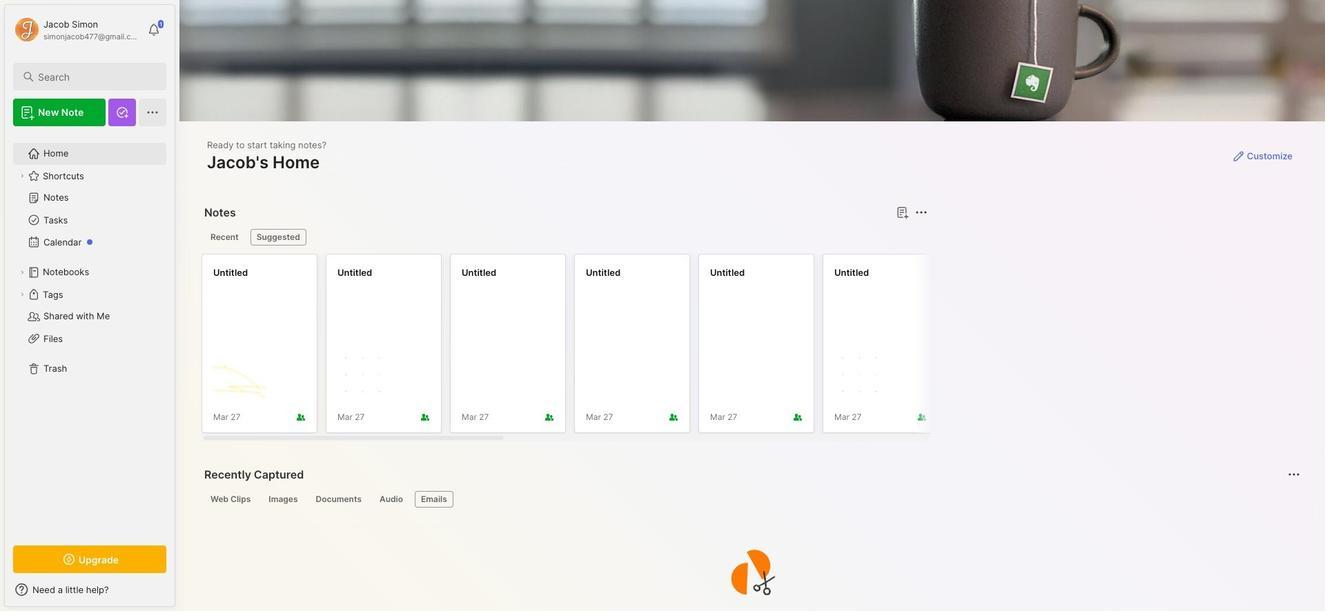 Task type: vqa. For each thing, say whether or not it's contained in the screenshot.
middle thumbnail
yes



Task type: locate. For each thing, give the bounding box(es) containing it.
0 vertical spatial tab list
[[204, 229, 925, 246]]

0 horizontal spatial thumbnail image
[[213, 350, 266, 402]]

0 horizontal spatial more actions image
[[913, 204, 929, 221]]

tab list
[[204, 229, 925, 246], [204, 491, 1298, 508]]

thumbnail image
[[213, 350, 266, 402], [337, 350, 390, 402], [834, 350, 887, 402]]

more actions image
[[913, 204, 929, 221], [1286, 467, 1302, 483]]

0 vertical spatial more actions field
[[911, 203, 931, 222]]

None search field
[[38, 68, 154, 85]]

1 vertical spatial more actions image
[[1286, 467, 1302, 483]]

2 tab list from the top
[[204, 491, 1298, 508]]

1 horizontal spatial more actions field
[[1284, 465, 1304, 484]]

expand notebooks image
[[18, 268, 26, 277]]

row group
[[202, 254, 1325, 442]]

2 horizontal spatial thumbnail image
[[834, 350, 887, 402]]

tree
[[5, 135, 175, 533]]

tab
[[204, 229, 245, 246], [250, 229, 306, 246], [204, 491, 257, 508], [262, 491, 304, 508], [310, 491, 368, 508], [373, 491, 409, 508], [415, 491, 453, 508]]

expand tags image
[[18, 291, 26, 299]]

1 horizontal spatial thumbnail image
[[337, 350, 390, 402]]

1 vertical spatial tab list
[[204, 491, 1298, 508]]

tree inside main element
[[5, 135, 175, 533]]

3 thumbnail image from the left
[[834, 350, 887, 402]]

0 horizontal spatial more actions field
[[911, 203, 931, 222]]

More actions field
[[911, 203, 931, 222], [1284, 465, 1304, 484]]

1 vertical spatial more actions field
[[1284, 465, 1304, 484]]



Task type: describe. For each thing, give the bounding box(es) containing it.
Account field
[[13, 16, 141, 43]]

0 vertical spatial more actions image
[[913, 204, 929, 221]]

main element
[[0, 0, 179, 611]]

none search field inside main element
[[38, 68, 154, 85]]

1 tab list from the top
[[204, 229, 925, 246]]

Search text field
[[38, 70, 154, 84]]

1 thumbnail image from the left
[[213, 350, 266, 402]]

WHAT'S NEW field
[[5, 579, 175, 601]]

1 horizontal spatial more actions image
[[1286, 467, 1302, 483]]

2 thumbnail image from the left
[[337, 350, 390, 402]]



